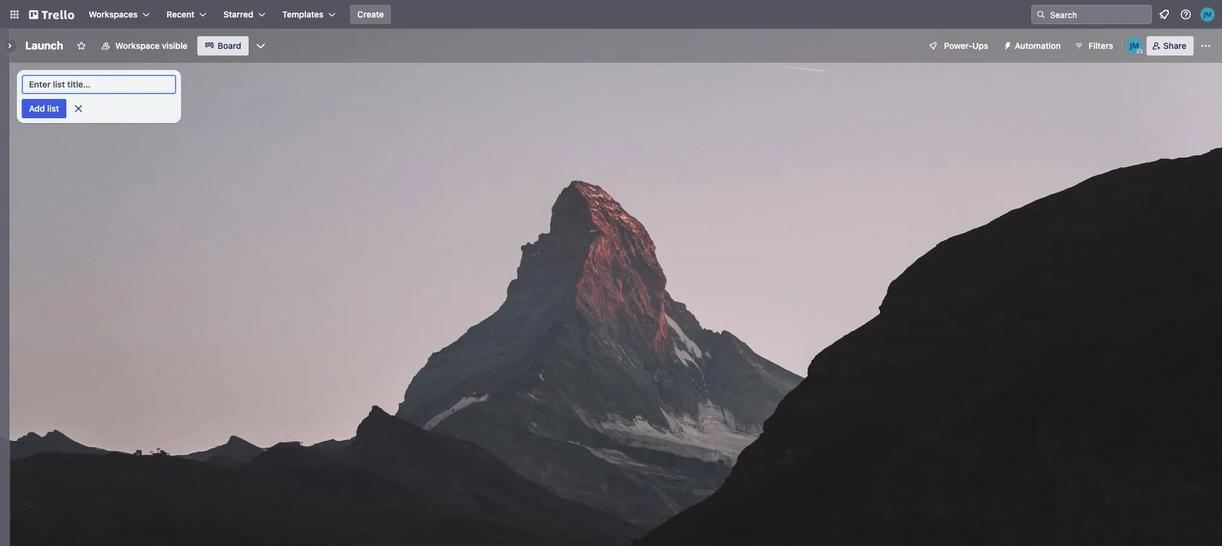 Task type: describe. For each thing, give the bounding box(es) containing it.
power-
[[945, 40, 973, 51]]

templates
[[282, 9, 324, 19]]

workspace
[[115, 40, 160, 51]]

filters button
[[1071, 36, 1117, 56]]

workspaces
[[89, 9, 138, 19]]

workspaces button
[[82, 5, 157, 24]]

board link
[[197, 36, 249, 56]]

primary element
[[0, 0, 1223, 29]]

search image
[[1037, 10, 1046, 19]]

automation button
[[998, 36, 1069, 56]]

share button
[[1147, 36, 1194, 56]]

create button
[[350, 5, 391, 24]]

add list
[[29, 103, 59, 114]]

jeremy miller (jeremymiller198) image
[[1201, 7, 1215, 22]]

starred
[[224, 9, 253, 19]]

Board name text field
[[19, 36, 69, 56]]

this member is an admin of this board. image
[[1137, 49, 1143, 54]]

share
[[1164, 40, 1187, 51]]

create
[[357, 9, 384, 19]]

board
[[218, 40, 241, 51]]

Enter list title… text field
[[22, 75, 176, 94]]



Task type: locate. For each thing, give the bounding box(es) containing it.
workspace visible
[[115, 40, 188, 51]]

cancel list editing image
[[72, 103, 84, 115]]

open information menu image
[[1180, 8, 1193, 21]]

templates button
[[275, 5, 343, 24]]

star or unstar board image
[[77, 41, 86, 51]]

power-ups button
[[920, 36, 996, 56]]

switch to… image
[[8, 8, 21, 21]]

add
[[29, 103, 45, 114]]

launch
[[25, 39, 63, 52]]

visible
[[162, 40, 188, 51]]

add list button
[[22, 99, 66, 118]]

recent
[[167, 9, 195, 19]]

0 notifications image
[[1158, 7, 1172, 22]]

workspace visible button
[[94, 36, 195, 56]]

Search field
[[1046, 5, 1152, 24]]

power-ups
[[945, 40, 989, 51]]

sm image
[[998, 36, 1015, 53]]

filters
[[1089, 40, 1114, 51]]

ups
[[973, 40, 989, 51]]

automation
[[1015, 40, 1061, 51]]

show menu image
[[1200, 40, 1212, 52]]

starred button
[[216, 5, 273, 24]]

customize views image
[[255, 40, 267, 52]]

recent button
[[159, 5, 214, 24]]

jeremy miller (jeremymiller198) image
[[1127, 37, 1143, 54]]

list
[[47, 103, 59, 114]]

back to home image
[[29, 5, 74, 24]]



Task type: vqa. For each thing, say whether or not it's contained in the screenshot.
Back to home image
yes



